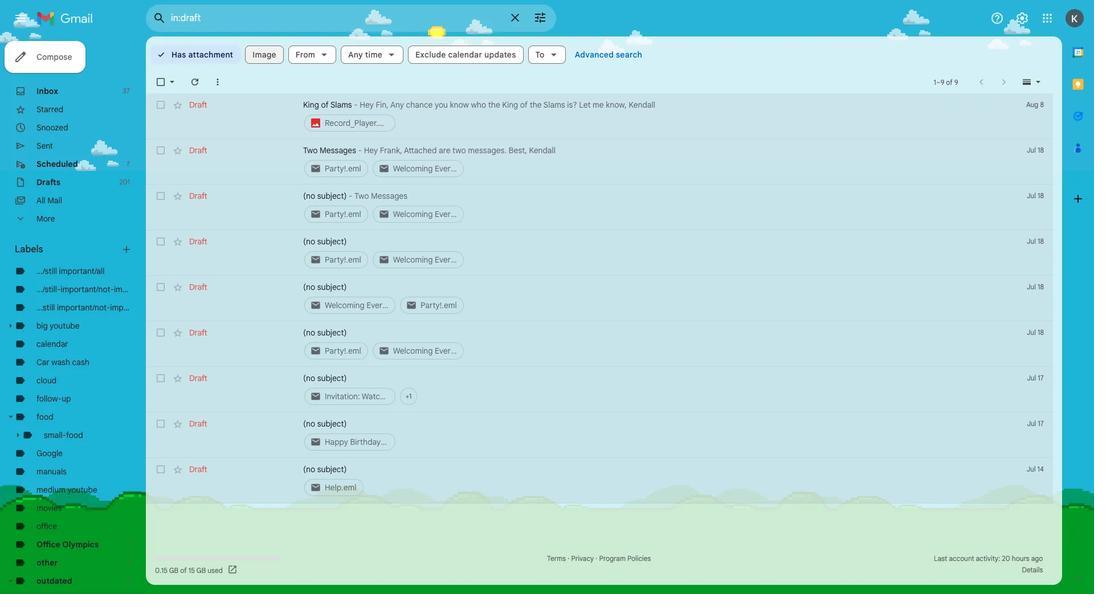 Task type: vqa. For each thing, say whether or not it's contained in the screenshot.
the left started
no



Task type: describe. For each thing, give the bounding box(es) containing it.
9 row from the top
[[146, 458, 1054, 504]]

of left 15
[[180, 566, 187, 575]]

any time
[[348, 50, 383, 60]]

attachment
[[188, 50, 233, 60]]

jul for fourth cell from the top of the page
[[1027, 237, 1036, 246]]

happy
[[325, 437, 348, 448]]

chance
[[406, 100, 433, 110]]

main content containing has attachment
[[146, 36, 1063, 585]]

0 horizontal spatial kendall
[[529, 145, 556, 156]]

1 gb from the left
[[169, 566, 179, 575]]

updates
[[485, 50, 516, 60]]

other link
[[36, 558, 58, 568]]

2 draft from the top
[[189, 145, 207, 156]]

know
[[450, 100, 469, 110]]

follow-up
[[36, 394, 71, 404]]

toggle split pane mode image
[[1022, 76, 1033, 88]]

2 king from the left
[[502, 100, 518, 110]]

scheduled
[[36, 159, 78, 169]]

(no for fourth cell from the top of the page
[[303, 237, 315, 247]]

cell containing two messages
[[303, 145, 997, 179]]

.../still important/all
[[36, 266, 105, 276]]

big
[[36, 321, 48, 331]]

.../still-important/not-important link
[[36, 284, 149, 295]]

2 18 from the top
[[1038, 192, 1044, 200]]

.../still
[[36, 266, 57, 276]]

jul for 5th cell from the top of the page
[[1027, 283, 1036, 291]]

(no for 5th cell from the top of the page
[[303, 282, 315, 292]]

has attachment button
[[151, 46, 241, 64]]

party!.eml for fourth cell from the top of the page
[[325, 255, 361, 265]]

cloud
[[36, 376, 57, 386]]

1 slams from the left
[[331, 100, 352, 110]]

exclude
[[416, 50, 446, 60]]

best,
[[509, 145, 527, 156]]

2 subject) from the top
[[317, 237, 347, 247]]

cell containing king of slams
[[303, 99, 997, 133]]

office
[[36, 522, 57, 532]]

policies
[[628, 555, 651, 563]]

1 horizontal spatial -
[[354, 100, 358, 110]]

food link
[[36, 412, 53, 422]]

help.eml
[[325, 483, 357, 493]]

1 – 9 of 9
[[934, 78, 959, 86]]

1 horizontal spatial two
[[355, 191, 369, 201]]

of up record_player.png
[[321, 100, 329, 110]]

has attachment
[[172, 50, 233, 60]]

3 cell from the top
[[303, 190, 997, 225]]

movies link
[[36, 503, 62, 514]]

drafts
[[36, 177, 61, 188]]

jul 17 for (no subject) cell
[[1028, 374, 1044, 383]]

who
[[471, 100, 486, 110]]

2 (no subject) link from the top
[[303, 282, 991, 293]]

party!.eml for sixth cell from the bottom
[[325, 209, 361, 219]]

(no subject) - two messages
[[303, 191, 408, 201]]

.../still-important/not-important
[[36, 284, 149, 295]]

201
[[119, 178, 130, 186]]

7 for other
[[126, 559, 130, 567]]

...still
[[36, 303, 55, 313]]

3 (no subject) from the top
[[303, 328, 347, 338]]

2 slams from the left
[[544, 100, 565, 110]]

37
[[123, 87, 130, 95]]

car wash cash link
[[36, 357, 89, 368]]

7 for scheduled
[[126, 160, 130, 168]]

1 vertical spatial hey
[[364, 145, 378, 156]]

aug
[[1027, 100, 1039, 109]]

from button
[[288, 46, 336, 64]]

- for two messages
[[349, 191, 353, 201]]

8
[[1041, 100, 1044, 109]]

7 cell from the top
[[303, 418, 997, 453]]

all
[[36, 196, 45, 206]]

any inside any time dropdown button
[[348, 50, 363, 60]]

8 draft from the top
[[189, 419, 207, 429]]

clear search image
[[504, 6, 527, 29]]

8 row from the top
[[146, 413, 1054, 458]]

from
[[296, 50, 315, 60]]

birthday!.eml
[[350, 437, 398, 448]]

7 row from the top
[[146, 367, 1054, 413]]

used
[[208, 566, 223, 575]]

4 row from the top
[[146, 230, 1054, 276]]

king of slams - hey fin, any chance you know who the king of the slams is? let me know,  kendall
[[303, 100, 656, 110]]

youtube for big youtube
[[50, 321, 80, 331]]

settings image
[[1016, 11, 1030, 25]]

4 cell from the top
[[303, 236, 997, 270]]

1 (no from the top
[[303, 191, 315, 201]]

medium
[[36, 485, 66, 495]]

labels heading
[[15, 244, 121, 255]]

to
[[536, 50, 545, 60]]

1 · from the left
[[568, 555, 570, 563]]

footer containing terms
[[146, 554, 1054, 576]]

5 (no subject) link from the top
[[303, 418, 991, 430]]

car
[[36, 357, 49, 368]]

1 18 from the top
[[1038, 146, 1044, 154]]

party!.eml for cell containing two messages
[[325, 164, 361, 174]]

time
[[365, 50, 383, 60]]

cloud link
[[36, 376, 57, 386]]

search mail image
[[149, 8, 170, 29]]

program
[[599, 555, 626, 563]]

messages.
[[468, 145, 507, 156]]

14
[[1038, 465, 1044, 474]]

6 row from the top
[[146, 322, 1054, 367]]

1 horizontal spatial food
[[66, 430, 83, 441]]

6 (no subject) link from the top
[[303, 464, 991, 475]]

1 subject) from the top
[[317, 191, 347, 201]]

0 vertical spatial hey
[[360, 100, 374, 110]]

program policies link
[[599, 555, 651, 563]]

(no subject) inside cell
[[303, 373, 347, 384]]

6 cell from the top
[[303, 327, 997, 361]]

wash
[[51, 357, 70, 368]]

compose
[[36, 52, 72, 62]]

terms · privacy · program policies
[[547, 555, 651, 563]]

3 (no subject) link from the top
[[303, 327, 991, 339]]

1 9 from the left
[[941, 78, 945, 86]]

hours
[[1012, 555, 1030, 563]]

more button
[[0, 210, 137, 228]]

follow link to manage storage image
[[227, 565, 239, 576]]

office
[[36, 540, 60, 550]]

7 draft from the top
[[189, 373, 207, 384]]

exclude calendar updates button
[[408, 46, 524, 64]]

any time button
[[341, 46, 404, 64]]

6 subject) from the top
[[317, 419, 347, 429]]

two messages - hey frank, attached are two messages. best, kendall
[[303, 145, 556, 156]]

office olympics link
[[36, 540, 99, 550]]

manuals
[[36, 467, 67, 477]]

3 row from the top
[[146, 185, 1054, 230]]

big youtube link
[[36, 321, 80, 331]]

(no for 6th cell from the top of the page
[[303, 328, 315, 338]]

calendar inside labels navigation
[[36, 339, 68, 349]]

of right 'who'
[[520, 100, 528, 110]]

youtube for medium youtube
[[68, 485, 97, 495]]

...still important/not-important link
[[36, 303, 146, 313]]

follow-
[[36, 394, 62, 404]]

1 king from the left
[[303, 100, 319, 110]]

olympics
[[62, 540, 99, 550]]

Search mail text field
[[171, 13, 502, 24]]

calendar inside button
[[448, 50, 482, 60]]

terms link
[[547, 555, 566, 563]]

terms
[[547, 555, 566, 563]]

important/all
[[59, 266, 105, 276]]

jul for cell containing two messages
[[1027, 146, 1036, 154]]

inbox
[[36, 86, 58, 96]]



Task type: locate. For each thing, give the bounding box(es) containing it.
0 horizontal spatial king
[[303, 100, 319, 110]]

2 the from the left
[[530, 100, 542, 110]]

calendar down big youtube link at left bottom
[[36, 339, 68, 349]]

inbox link
[[36, 86, 58, 96]]

(no subject) link inside cell
[[303, 373, 991, 384]]

advanced
[[575, 50, 614, 60]]

messages down frank, on the left top
[[371, 191, 408, 201]]

4 (no subject) from the top
[[303, 373, 347, 384]]

7
[[126, 160, 130, 168], [126, 559, 130, 567], [126, 577, 130, 585]]

activity:
[[976, 555, 1001, 563]]

jul for (no subject) cell
[[1028, 374, 1037, 383]]

hey left fin,
[[360, 100, 374, 110]]

fin,
[[376, 100, 389, 110]]

refresh image
[[189, 76, 201, 88]]

2 gb from the left
[[197, 566, 206, 575]]

5 row from the top
[[146, 276, 1054, 322]]

1 draft from the top
[[189, 100, 207, 110]]

jul 18 for cell containing two messages
[[1027, 146, 1044, 154]]

has
[[172, 50, 186, 60]]

(no for 1st cell from the bottom
[[303, 465, 315, 475]]

king down from "dropdown button"
[[303, 100, 319, 110]]

movies
[[36, 503, 62, 514]]

any right fin,
[[390, 100, 404, 110]]

1 vertical spatial -
[[358, 145, 362, 156]]

drafts link
[[36, 177, 61, 188]]

1 horizontal spatial 1
[[934, 78, 937, 86]]

6 draft from the top
[[189, 328, 207, 338]]

main content
[[146, 36, 1063, 585]]

1 cell from the top
[[303, 99, 997, 133]]

food
[[36, 412, 53, 422], [66, 430, 83, 441]]

6 (no subject) from the top
[[303, 465, 347, 475]]

1 the from the left
[[488, 100, 500, 110]]

2 horizontal spatial -
[[358, 145, 362, 156]]

5 subject) from the top
[[317, 373, 347, 384]]

hey left frank, on the left top
[[364, 145, 378, 156]]

1 horizontal spatial king
[[502, 100, 518, 110]]

image
[[253, 50, 276, 60]]

1 horizontal spatial slams
[[544, 100, 565, 110]]

0 vertical spatial 1
[[934, 78, 937, 86]]

messages
[[320, 145, 356, 156], [371, 191, 408, 201]]

6 (no from the top
[[303, 419, 315, 429]]

jul 18 for 6th cell from the top of the page
[[1027, 328, 1044, 337]]

all mail link
[[36, 196, 62, 206]]

1 (no subject) link from the top
[[303, 236, 991, 247]]

0 vertical spatial important
[[114, 284, 149, 295]]

18
[[1038, 146, 1044, 154], [1038, 192, 1044, 200], [1038, 237, 1044, 246], [1038, 283, 1044, 291], [1038, 328, 1044, 337]]

last
[[934, 555, 948, 563]]

cash
[[72, 357, 89, 368]]

are
[[439, 145, 451, 156]]

1 horizontal spatial calendar
[[448, 50, 482, 60]]

happy birthday!.eml
[[325, 437, 398, 448]]

snoozed
[[36, 123, 68, 133]]

1 jul 17 from the top
[[1028, 374, 1044, 383]]

google link
[[36, 449, 63, 459]]

0 horizontal spatial two
[[303, 145, 318, 156]]

0 vertical spatial 17
[[1038, 374, 1044, 383]]

0 horizontal spatial gb
[[169, 566, 179, 575]]

jul 18 for sixth cell from the bottom
[[1027, 192, 1044, 200]]

0 horizontal spatial 9
[[941, 78, 945, 86]]

support image
[[991, 11, 1005, 25]]

sent
[[36, 141, 53, 151]]

all mail
[[36, 196, 62, 206]]

1 17 from the top
[[1038, 374, 1044, 383]]

calendar right exclude
[[448, 50, 482, 60]]

· right the privacy
[[596, 555, 598, 563]]

0 vertical spatial -
[[354, 100, 358, 110]]

0 horizontal spatial any
[[348, 50, 363, 60]]

the left is?
[[530, 100, 542, 110]]

0 horizontal spatial 1
[[127, 540, 130, 549]]

3 jul 18 from the top
[[1027, 237, 1044, 246]]

advanced search options image
[[529, 6, 552, 29]]

details link
[[1022, 566, 1044, 575]]

4 subject) from the top
[[317, 328, 347, 338]]

1 vertical spatial two
[[355, 191, 369, 201]]

2 row from the top
[[146, 139, 1054, 185]]

privacy
[[571, 555, 594, 563]]

small-food
[[44, 430, 83, 441]]

4 (no from the top
[[303, 328, 315, 338]]

2 (no from the top
[[303, 237, 315, 247]]

party!.eml
[[325, 164, 361, 174], [325, 209, 361, 219], [325, 255, 361, 265], [421, 300, 457, 311], [325, 346, 361, 356]]

car wash cash
[[36, 357, 89, 368]]

hey
[[360, 100, 374, 110], [364, 145, 378, 156]]

–
[[937, 78, 941, 86]]

2 cell from the top
[[303, 145, 997, 179]]

1 vertical spatial important/not-
[[57, 303, 110, 313]]

1 horizontal spatial ·
[[596, 555, 598, 563]]

-
[[354, 100, 358, 110], [358, 145, 362, 156], [349, 191, 353, 201]]

17 for 2nd cell from the bottom of the page
[[1038, 420, 1044, 428]]

starred link
[[36, 104, 63, 115]]

9 draft from the top
[[189, 465, 207, 475]]

labels navigation
[[0, 36, 149, 595]]

attached
[[404, 145, 437, 156]]

main menu image
[[14, 11, 27, 25]]

None checkbox
[[155, 99, 166, 111], [155, 145, 166, 156], [155, 282, 166, 293], [155, 327, 166, 339], [155, 373, 166, 384], [155, 418, 166, 430], [155, 464, 166, 475], [155, 99, 166, 111], [155, 145, 166, 156], [155, 282, 166, 293], [155, 327, 166, 339], [155, 373, 166, 384], [155, 418, 166, 430], [155, 464, 166, 475]]

2 9 from the left
[[955, 78, 959, 86]]

1 (no subject) from the top
[[303, 237, 347, 247]]

two
[[453, 145, 466, 156]]

1 horizontal spatial the
[[530, 100, 542, 110]]

jul 18 for fourth cell from the top of the page
[[1027, 237, 1044, 246]]

1 vertical spatial food
[[66, 430, 83, 441]]

important/not- for .../still-
[[61, 284, 114, 295]]

1 vertical spatial 1
[[127, 540, 130, 549]]

1 vertical spatial jul 17
[[1028, 420, 1044, 428]]

(no subject) cell
[[303, 373, 997, 407]]

me
[[593, 100, 604, 110]]

0 vertical spatial jul 17
[[1028, 374, 1044, 383]]

3 (no from the top
[[303, 282, 315, 292]]

kendall right best,
[[529, 145, 556, 156]]

important for ...still important/not-important
[[110, 303, 146, 313]]

1 vertical spatial calendar
[[36, 339, 68, 349]]

(no subject)
[[303, 237, 347, 247], [303, 282, 347, 292], [303, 328, 347, 338], [303, 373, 347, 384], [303, 419, 347, 429], [303, 465, 347, 475]]

0 horizontal spatial messages
[[320, 145, 356, 156]]

office olympics
[[36, 540, 99, 550]]

1 row from the top
[[146, 93, 1054, 139]]

cell
[[303, 99, 997, 133], [303, 145, 997, 179], [303, 190, 997, 225], [303, 236, 997, 270], [303, 282, 997, 316], [303, 327, 997, 361], [303, 418, 997, 453], [303, 464, 997, 498]]

search
[[616, 50, 643, 60]]

4 (no subject) link from the top
[[303, 373, 991, 384]]

8 cell from the top
[[303, 464, 997, 498]]

important/not- up ...still important/not-important link
[[61, 284, 114, 295]]

1 vertical spatial messages
[[371, 191, 408, 201]]

- for hey frank, attached are two messages. best, kendall
[[358, 145, 362, 156]]

0.15
[[155, 566, 168, 575]]

(no subject) link
[[303, 236, 991, 247], [303, 282, 991, 293], [303, 327, 991, 339], [303, 373, 991, 384], [303, 418, 991, 430], [303, 464, 991, 475]]

0 vertical spatial important/not-
[[61, 284, 114, 295]]

youtube
[[50, 321, 80, 331], [68, 485, 97, 495]]

1 jul 18 from the top
[[1027, 146, 1044, 154]]

1 horizontal spatial 9
[[955, 78, 959, 86]]

5 draft from the top
[[189, 282, 207, 292]]

snoozed link
[[36, 123, 68, 133]]

1 vertical spatial 7
[[126, 559, 130, 567]]

7 (no from the top
[[303, 465, 315, 475]]

1 horizontal spatial messages
[[371, 191, 408, 201]]

0 horizontal spatial slams
[[331, 100, 352, 110]]

1 vertical spatial youtube
[[68, 485, 97, 495]]

1 horizontal spatial any
[[390, 100, 404, 110]]

king right 'who'
[[502, 100, 518, 110]]

3 subject) from the top
[[317, 282, 347, 292]]

the right 'who'
[[488, 100, 500, 110]]

+1
[[406, 392, 412, 401]]

4 draft from the top
[[189, 237, 207, 247]]

0 vertical spatial messages
[[320, 145, 356, 156]]

more image
[[212, 76, 223, 88]]

· right terms
[[568, 555, 570, 563]]

·
[[568, 555, 570, 563], [596, 555, 598, 563]]

kendall
[[629, 100, 656, 110], [529, 145, 556, 156]]

1 vertical spatial kendall
[[529, 145, 556, 156]]

0.15 gb of 15 gb used
[[155, 566, 223, 575]]

3 7 from the top
[[126, 577, 130, 585]]

important down .../still-important/not-important
[[110, 303, 146, 313]]

4 jul 18 from the top
[[1027, 283, 1044, 291]]

of right – at the top of page
[[947, 78, 953, 86]]

3 18 from the top
[[1038, 237, 1044, 246]]

0 horizontal spatial calendar
[[36, 339, 68, 349]]

follow-up link
[[36, 394, 71, 404]]

0 horizontal spatial ·
[[568, 555, 570, 563]]

0 vertical spatial two
[[303, 145, 318, 156]]

1 horizontal spatial gb
[[197, 566, 206, 575]]

gb
[[169, 566, 179, 575], [197, 566, 206, 575]]

0 horizontal spatial the
[[488, 100, 500, 110]]

know,
[[606, 100, 627, 110]]

last account activity: 20 hours ago details
[[934, 555, 1044, 575]]

subject)
[[317, 191, 347, 201], [317, 237, 347, 247], [317, 282, 347, 292], [317, 328, 347, 338], [317, 373, 347, 384], [317, 419, 347, 429], [317, 465, 347, 475]]

important/not- down .../still-important/not-important 'link'
[[57, 303, 110, 313]]

17 for (no subject) cell
[[1038, 374, 1044, 383]]

slams up record_player.png
[[331, 100, 352, 110]]

important for .../still-important/not-important
[[114, 284, 149, 295]]

0 horizontal spatial -
[[349, 191, 353, 201]]

important/not- for ...still
[[57, 303, 110, 313]]

jul 18 for 5th cell from the top of the page
[[1027, 283, 1044, 291]]

jul for 1st cell from the bottom
[[1027, 465, 1036, 474]]

gmail image
[[36, 7, 99, 30]]

up
[[62, 394, 71, 404]]

youtube right medium
[[68, 485, 97, 495]]

1 vertical spatial any
[[390, 100, 404, 110]]

account
[[949, 555, 975, 563]]

party!.eml for 6th cell from the top of the page
[[325, 346, 361, 356]]

0 vertical spatial youtube
[[50, 321, 80, 331]]

kendall right know,
[[629, 100, 656, 110]]

(no
[[303, 191, 315, 201], [303, 237, 315, 247], [303, 282, 315, 292], [303, 328, 315, 338], [303, 373, 315, 384], [303, 419, 315, 429], [303, 465, 315, 475]]

2 vertical spatial 7
[[126, 577, 130, 585]]

youtube up the calendar link
[[50, 321, 80, 331]]

jul
[[1027, 146, 1036, 154], [1027, 192, 1036, 200], [1027, 237, 1036, 246], [1027, 283, 1036, 291], [1027, 328, 1036, 337], [1028, 374, 1037, 383], [1028, 420, 1037, 428], [1027, 465, 1036, 474]]

any left time
[[348, 50, 363, 60]]

0 vertical spatial 7
[[126, 160, 130, 168]]

1 inside labels navigation
[[127, 540, 130, 549]]

details
[[1022, 566, 1044, 575]]

2 vertical spatial -
[[349, 191, 353, 201]]

5 jul 18 from the top
[[1027, 328, 1044, 337]]

advanced search
[[575, 50, 643, 60]]

tab list
[[1063, 36, 1095, 554]]

2 · from the left
[[596, 555, 598, 563]]

gb right 15
[[197, 566, 206, 575]]

1 horizontal spatial kendall
[[629, 100, 656, 110]]

jul for 6th cell from the top of the page
[[1027, 328, 1036, 337]]

gb right 0.15
[[169, 566, 179, 575]]

0 horizontal spatial food
[[36, 412, 53, 422]]

5 18 from the top
[[1038, 328, 1044, 337]]

outdated
[[36, 576, 72, 587]]

5 cell from the top
[[303, 282, 997, 316]]

privacy link
[[571, 555, 594, 563]]

scheduled link
[[36, 159, 78, 169]]

important up ...still important/not-important link
[[114, 284, 149, 295]]

7 for outdated
[[126, 577, 130, 585]]

5 (no subject) from the top
[[303, 419, 347, 429]]

2 jul 18 from the top
[[1027, 192, 1044, 200]]

let
[[579, 100, 591, 110]]

draft
[[189, 100, 207, 110], [189, 145, 207, 156], [189, 191, 207, 201], [189, 237, 207, 247], [189, 282, 207, 292], [189, 328, 207, 338], [189, 373, 207, 384], [189, 419, 207, 429], [189, 465, 207, 475]]

google
[[36, 449, 63, 459]]

7 subject) from the top
[[317, 465, 347, 475]]

jul for sixth cell from the bottom
[[1027, 192, 1036, 200]]

1 vertical spatial 17
[[1038, 420, 1044, 428]]

5 (no from the top
[[303, 373, 315, 384]]

None checkbox
[[155, 76, 166, 88], [155, 190, 166, 202], [155, 236, 166, 247], [155, 76, 166, 88], [155, 190, 166, 202], [155, 236, 166, 247]]

(no for (no subject) cell
[[303, 373, 315, 384]]

2 (no subject) from the top
[[303, 282, 347, 292]]

jul for 2nd cell from the bottom of the page
[[1028, 420, 1037, 428]]

1 for 1
[[127, 540, 130, 549]]

starred
[[36, 104, 63, 115]]

aug 8
[[1027, 100, 1044, 109]]

small-
[[44, 430, 66, 441]]

4 18 from the top
[[1038, 283, 1044, 291]]

3 draft from the top
[[189, 191, 207, 201]]

slams left is?
[[544, 100, 565, 110]]

1 for 1 – 9 of 9
[[934, 78, 937, 86]]

2 17 from the top
[[1038, 420, 1044, 428]]

0 vertical spatial food
[[36, 412, 53, 422]]

footer
[[146, 554, 1054, 576]]

(no for 2nd cell from the bottom of the page
[[303, 419, 315, 429]]

important/not-
[[61, 284, 114, 295], [57, 303, 110, 313]]

outdated link
[[36, 576, 72, 587]]

15
[[189, 566, 195, 575]]

0 vertical spatial kendall
[[629, 100, 656, 110]]

manuals link
[[36, 467, 67, 477]]

the
[[488, 100, 500, 110], [530, 100, 542, 110]]

row
[[146, 93, 1054, 139], [146, 139, 1054, 185], [146, 185, 1054, 230], [146, 230, 1054, 276], [146, 276, 1054, 322], [146, 322, 1054, 367], [146, 367, 1054, 413], [146, 413, 1054, 458], [146, 458, 1054, 504]]

2 jul 17 from the top
[[1028, 420, 1044, 428]]

jul 14
[[1027, 465, 1044, 474]]

0 vertical spatial any
[[348, 50, 363, 60]]

0 vertical spatial calendar
[[448, 50, 482, 60]]

calendar
[[448, 50, 482, 60], [36, 339, 68, 349]]

exclude calendar updates
[[416, 50, 516, 60]]

jul 17 for 2nd cell from the bottom of the page
[[1028, 420, 1044, 428]]

None search field
[[146, 5, 556, 32]]

2 7 from the top
[[126, 559, 130, 567]]

1 7 from the top
[[126, 160, 130, 168]]

messages down record_player.png
[[320, 145, 356, 156]]

1 vertical spatial important
[[110, 303, 146, 313]]

1 inside main content
[[934, 78, 937, 86]]

subject) inside cell
[[317, 373, 347, 384]]



